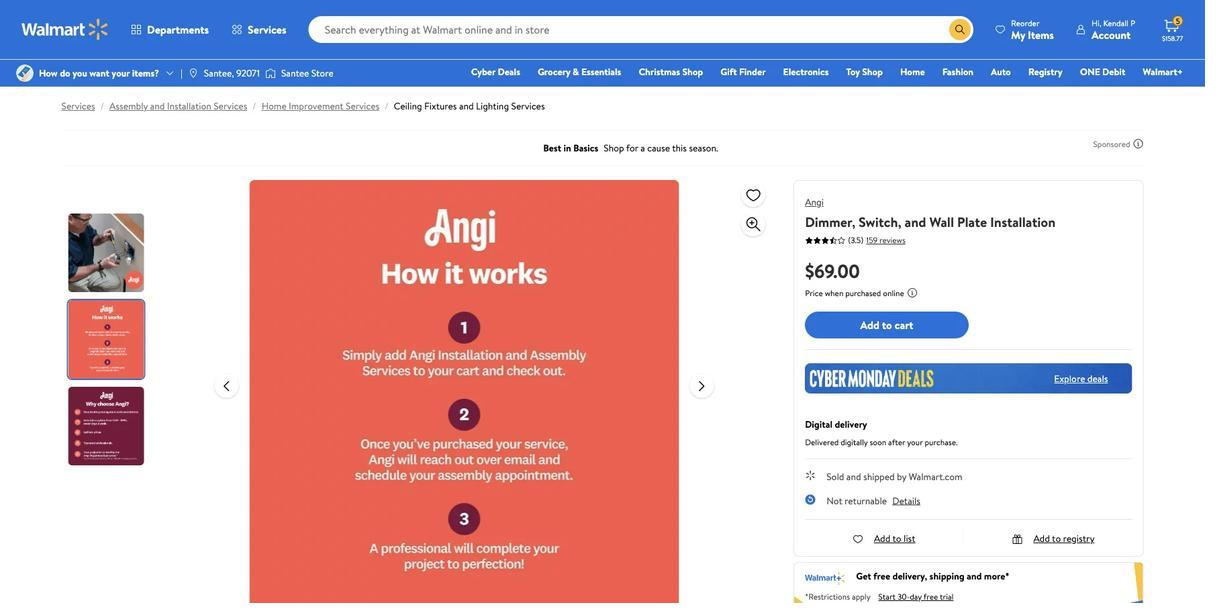 Task type: describe. For each thing, give the bounding box(es) containing it.
and right assembly
[[150, 99, 165, 113]]

details
[[893, 494, 921, 507]]

and inside banner
[[967, 569, 983, 582]]

christmas shop
[[639, 65, 704, 78]]

services button
[[220, 13, 298, 46]]

get free delivery, shipping and more* banner
[[794, 562, 1144, 603]]

fashion link
[[937, 64, 980, 79]]

 image for santee, 92071
[[188, 68, 199, 79]]

services down 'you' at the left
[[61, 99, 95, 113]]

how
[[39, 66, 58, 80]]

do
[[60, 66, 70, 80]]

$158.77
[[1163, 34, 1184, 43]]

start
[[879, 591, 896, 602]]

services right lighting on the left
[[512, 99, 545, 113]]

sold
[[827, 470, 845, 483]]

and right fixtures
[[459, 99, 474, 113]]

dimmer, switch, and wall plate installation - image 3 of 3 image
[[68, 387, 147, 466]]

switch,
[[859, 212, 902, 231]]

services inside dropdown button
[[248, 22, 287, 37]]

fashion
[[943, 65, 974, 78]]

after
[[889, 436, 906, 448]]

returnable
[[845, 494, 888, 507]]

not
[[827, 494, 843, 507]]

price when purchased online
[[806, 288, 905, 299]]

auto link
[[986, 64, 1018, 79]]

reorder my items
[[1012, 17, 1055, 42]]

dimmer,
[[806, 212, 856, 231]]

deals
[[1088, 372, 1109, 385]]

assembly and installation services link
[[109, 99, 247, 113]]

angi
[[806, 196, 824, 209]]

92071
[[237, 66, 260, 80]]

30-
[[898, 591, 910, 602]]

walmart plus image
[[806, 569, 846, 585]]

1 / from the left
[[101, 99, 104, 113]]

add to registry button
[[1013, 532, 1095, 545]]

and inside angi dimmer, switch, and wall plate installation
[[905, 212, 927, 231]]

ceiling fixtures and lighting services link
[[394, 99, 545, 113]]

purchase.
[[925, 436, 958, 448]]

cyber monday deals image
[[806, 363, 1133, 394]]

Search search field
[[309, 16, 974, 43]]

digitally
[[841, 436, 868, 448]]

shipped
[[864, 470, 895, 483]]

services / assembly and installation services / home improvement services / ceiling fixtures and lighting services
[[61, 99, 545, 113]]

159 reviews link
[[864, 234, 906, 246]]

shipping
[[930, 569, 965, 582]]

*restrictions
[[806, 591, 851, 602]]

santee store
[[281, 66, 334, 80]]

toy
[[847, 65, 860, 78]]

sponsored
[[1094, 138, 1131, 149]]

3 / from the left
[[385, 99, 389, 113]]

reviews
[[880, 234, 906, 246]]

gift
[[721, 65, 737, 78]]

delivery
[[835, 418, 868, 431]]

wall
[[930, 212, 955, 231]]

gift finder link
[[715, 64, 772, 79]]

cyber deals
[[471, 65, 521, 78]]

one debit
[[1081, 65, 1126, 78]]

shop for toy shop
[[863, 65, 883, 78]]

shop for christmas shop
[[683, 65, 704, 78]]

christmas shop link
[[633, 64, 710, 79]]

online
[[884, 288, 905, 299]]

purchased
[[846, 288, 882, 299]]

and right sold
[[847, 470, 862, 483]]

services left ceiling at the top left
[[346, 99, 380, 113]]

my
[[1012, 27, 1026, 42]]

ceiling
[[394, 99, 422, 113]]

installation inside angi dimmer, switch, and wall plate installation
[[991, 212, 1056, 231]]

0 vertical spatial your
[[112, 66, 130, 80]]

departments button
[[120, 13, 220, 46]]

more*
[[985, 569, 1010, 582]]

add for add to registry
[[1034, 532, 1051, 545]]

*restrictions apply
[[806, 591, 871, 602]]

add for add to cart
[[861, 318, 880, 332]]

price
[[806, 288, 824, 299]]

(3.5)
[[849, 234, 864, 246]]

trial
[[941, 591, 954, 602]]

departments
[[147, 22, 209, 37]]

items
[[1029, 27, 1055, 42]]

(3.5) 159 reviews
[[849, 234, 906, 246]]

get
[[857, 569, 872, 582]]

electronics
[[784, 65, 829, 78]]

registry
[[1064, 532, 1095, 545]]

hi, kendall p account
[[1092, 17, 1136, 42]]

digital delivery delivered digitally soon after your purchase.
[[806, 418, 958, 448]]



Task type: locate. For each thing, give the bounding box(es) containing it.
to
[[883, 318, 893, 332], [893, 532, 902, 545], [1053, 532, 1062, 545]]

0 horizontal spatial home
[[262, 99, 287, 113]]

0 horizontal spatial free
[[874, 569, 891, 582]]

reorder
[[1012, 17, 1040, 29]]

1 horizontal spatial  image
[[188, 68, 199, 79]]

ad disclaimer and feedback for skylinedisplayad image
[[1134, 138, 1144, 149]]

to left registry
[[1053, 532, 1062, 545]]

want
[[90, 66, 110, 80]]

christmas
[[639, 65, 681, 78]]

p
[[1131, 17, 1136, 29]]

add
[[861, 318, 880, 332], [875, 532, 891, 545], [1034, 532, 1051, 545]]

zoom image modal image
[[746, 216, 762, 232]]

 image left how on the left top of page
[[16, 64, 34, 82]]

0 horizontal spatial to
[[883, 318, 893, 332]]

angi dimmer, switch, and wall plate installation
[[806, 196, 1056, 231]]

add to registry
[[1034, 532, 1095, 545]]

details button
[[893, 494, 921, 507]]

to for registry
[[1053, 532, 1062, 545]]

fixtures
[[425, 99, 457, 113]]

essentials
[[582, 65, 622, 78]]

previous media item image
[[219, 378, 235, 394]]

home link
[[895, 64, 932, 79]]

soon
[[870, 436, 887, 448]]

shop right christmas
[[683, 65, 704, 78]]

1 horizontal spatial your
[[908, 436, 923, 448]]

installation right plate
[[991, 212, 1056, 231]]

and
[[150, 99, 165, 113], [459, 99, 474, 113], [905, 212, 927, 231], [847, 470, 862, 483], [967, 569, 983, 582]]

walmart+ link
[[1138, 64, 1190, 79]]

electronics link
[[778, 64, 835, 79]]

explore deals link
[[1050, 367, 1114, 390]]

list
[[904, 532, 916, 545]]

by
[[898, 470, 907, 483]]

shop
[[683, 65, 704, 78], [863, 65, 883, 78]]

dimmer, switch, and wall plate installation - image 1 of 3 image
[[68, 214, 147, 292]]

dimmer, switch, and wall plate installation - image 2 of 3 image
[[68, 300, 147, 379]]

0 horizontal spatial  image
[[16, 64, 34, 82]]

toy shop link
[[841, 64, 889, 79]]

add to favorites list, dimmer, switch, and wall plate installation image
[[746, 186, 762, 203]]

explore deals
[[1055, 372, 1109, 385]]

cyber
[[471, 65, 496, 78]]

search icon image
[[955, 24, 966, 35]]

add left registry
[[1034, 532, 1051, 545]]

walmart image
[[21, 19, 109, 40]]

and left more* on the right of page
[[967, 569, 983, 582]]

digital
[[806, 418, 833, 431]]

home down santee
[[262, 99, 287, 113]]

your right want
[[112, 66, 130, 80]]

services up 92071
[[248, 22, 287, 37]]

0 horizontal spatial your
[[112, 66, 130, 80]]

2 shop from the left
[[863, 65, 883, 78]]

/ right services link
[[101, 99, 104, 113]]

free right day
[[924, 591, 939, 602]]

0 horizontal spatial /
[[101, 99, 104, 113]]

1 horizontal spatial to
[[893, 532, 902, 545]]

gift finder
[[721, 65, 766, 78]]

1 vertical spatial free
[[924, 591, 939, 602]]

free
[[874, 569, 891, 582], [924, 591, 939, 602]]

Walmart Site-Wide search field
[[309, 16, 974, 43]]

2 horizontal spatial to
[[1053, 532, 1062, 545]]

services
[[248, 22, 287, 37], [61, 99, 95, 113], [214, 99, 247, 113], [346, 99, 380, 113], [512, 99, 545, 113]]

santee, 92071
[[204, 66, 260, 80]]

one debit link
[[1075, 64, 1132, 79]]

to left the cart
[[883, 318, 893, 332]]

|
[[181, 66, 183, 80]]

to inside button
[[883, 318, 893, 332]]

/
[[101, 99, 104, 113], [253, 99, 256, 113], [385, 99, 389, 113]]

home left "fashion"
[[901, 65, 926, 78]]

and left wall
[[905, 212, 927, 231]]

registry link
[[1023, 64, 1069, 79]]

2 horizontal spatial /
[[385, 99, 389, 113]]

your
[[112, 66, 130, 80], [908, 436, 923, 448]]

dimmer, switch, and wall plate installation image
[[249, 180, 679, 603]]

legal information image
[[908, 288, 918, 298]]

walmart.com
[[909, 470, 963, 483]]

free right get
[[874, 569, 891, 582]]

grocery & essentials
[[538, 65, 622, 78]]

1 horizontal spatial free
[[924, 591, 939, 602]]

 image for how do you want your items?
[[16, 64, 34, 82]]

not returnable details
[[827, 494, 921, 507]]

your inside digital delivery delivered digitally soon after your purchase.
[[908, 436, 923, 448]]

hi,
[[1092, 17, 1102, 29]]

installation down |
[[167, 99, 211, 113]]

registry
[[1029, 65, 1063, 78]]

store
[[312, 66, 334, 80]]

0 horizontal spatial installation
[[167, 99, 211, 113]]

 image right |
[[188, 68, 199, 79]]

home improvement services link
[[262, 99, 380, 113]]

grocery
[[538, 65, 571, 78]]

to for cart
[[883, 318, 893, 332]]

apply
[[853, 591, 871, 602]]

one
[[1081, 65, 1101, 78]]

1 horizontal spatial shop
[[863, 65, 883, 78]]

1 shop from the left
[[683, 65, 704, 78]]

1 vertical spatial home
[[262, 99, 287, 113]]

1 vertical spatial installation
[[991, 212, 1056, 231]]

start 30-day free trial
[[879, 591, 954, 602]]

0 horizontal spatial shop
[[683, 65, 704, 78]]

delivery,
[[893, 569, 928, 582]]

assembly
[[109, 99, 148, 113]]

how do you want your items?
[[39, 66, 159, 80]]

cart
[[895, 318, 914, 332]]

explore
[[1055, 372, 1086, 385]]

0 vertical spatial home
[[901, 65, 926, 78]]

 image right 92071
[[265, 67, 276, 80]]

add to list button
[[853, 532, 916, 545]]

when
[[825, 288, 844, 299]]

home
[[901, 65, 926, 78], [262, 99, 287, 113]]

 image for santee store
[[265, 67, 276, 80]]

add inside button
[[861, 318, 880, 332]]

cyber deals link
[[465, 64, 527, 79]]

 image
[[16, 64, 34, 82], [265, 67, 276, 80], [188, 68, 199, 79]]

your right after
[[908, 436, 923, 448]]

2 / from the left
[[253, 99, 256, 113]]

add left list
[[875, 532, 891, 545]]

services down santee, 92071
[[214, 99, 247, 113]]

shop right "toy"
[[863, 65, 883, 78]]

to for list
[[893, 532, 902, 545]]

kendall
[[1104, 17, 1129, 29]]

add to cart
[[861, 318, 914, 332]]

add for add to list
[[875, 532, 891, 545]]

account
[[1092, 27, 1131, 42]]

sold and shipped by walmart.com
[[827, 470, 963, 483]]

angi link
[[806, 196, 824, 209]]

1 horizontal spatial /
[[253, 99, 256, 113]]

2 horizontal spatial  image
[[265, 67, 276, 80]]

auto
[[992, 65, 1012, 78]]

/ down 92071
[[253, 99, 256, 113]]

1 vertical spatial your
[[908, 436, 923, 448]]

delivered
[[806, 436, 839, 448]]

1 horizontal spatial installation
[[991, 212, 1056, 231]]

&
[[573, 65, 579, 78]]

you
[[73, 66, 87, 80]]

159
[[867, 234, 878, 246]]

add down purchased
[[861, 318, 880, 332]]

walmart+
[[1144, 65, 1184, 78]]

santee,
[[204, 66, 234, 80]]

debit
[[1103, 65, 1126, 78]]

1 horizontal spatial home
[[901, 65, 926, 78]]

/ left ceiling at the top left
[[385, 99, 389, 113]]

to left list
[[893, 532, 902, 545]]

toy shop
[[847, 65, 883, 78]]

next media item image
[[694, 378, 710, 394]]

santee
[[281, 66, 309, 80]]

grocery & essentials link
[[532, 64, 628, 79]]

0 vertical spatial installation
[[167, 99, 211, 113]]

add to cart button
[[806, 312, 969, 339]]

0 vertical spatial free
[[874, 569, 891, 582]]



Task type: vqa. For each thing, say whether or not it's contained in the screenshot.
Add
yes



